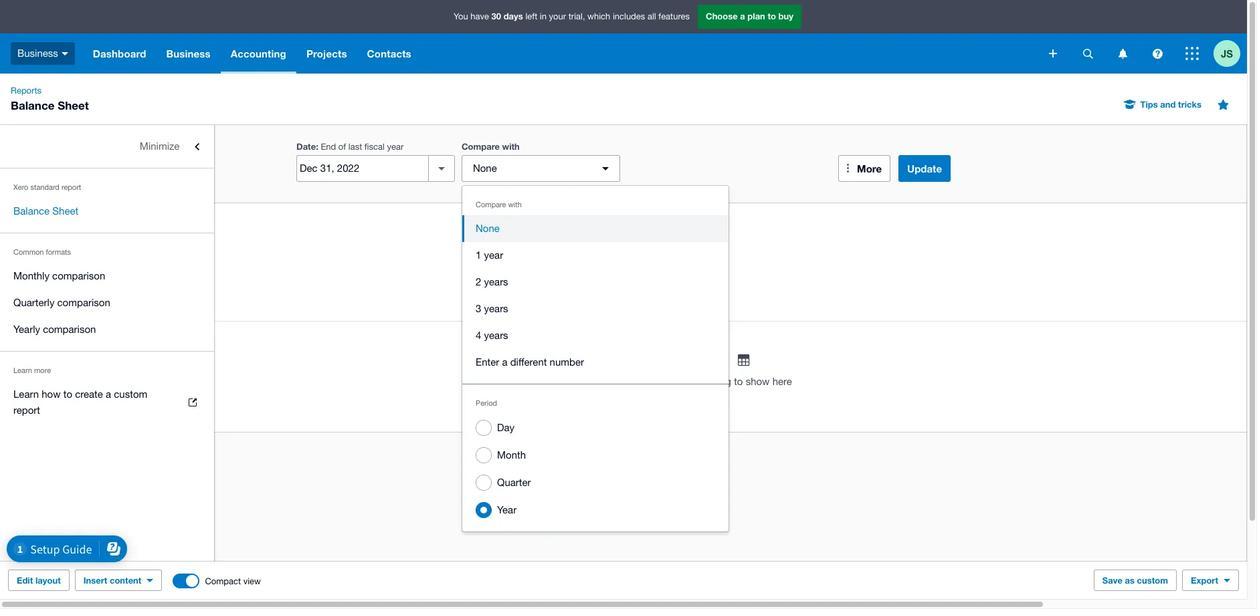 Task type: vqa. For each thing, say whether or not it's contained in the screenshot.
year to the left
yes



Task type: describe. For each thing, give the bounding box(es) containing it.
2022
[[121, 272, 144, 284]]

insert content
[[83, 575, 141, 586]]

minimize
[[140, 140, 179, 152]]

svg image inside business popup button
[[61, 52, 68, 55]]

month
[[497, 450, 526, 461]]

choose
[[706, 11, 738, 22]]

quarterly comparison link
[[0, 290, 214, 316]]

yearly
[[13, 324, 40, 335]]

1 year
[[476, 250, 503, 261]]

show
[[746, 376, 770, 387]]

years for 4 years
[[484, 330, 508, 341]]

js
[[1221, 47, 1233, 59]]

view
[[243, 576, 261, 586]]

common
[[13, 248, 44, 256]]

year
[[497, 504, 517, 516]]

date
[[296, 141, 316, 152]]

custom inside learn how to create a custom report
[[114, 389, 147, 400]]

2 horizontal spatial svg image
[[1186, 47, 1199, 60]]

plan
[[748, 11, 765, 22]]

business button
[[156, 33, 221, 74]]

in
[[540, 12, 547, 22]]

as
[[1125, 575, 1135, 586]]

common formats
[[13, 248, 71, 256]]

includes
[[613, 12, 645, 22]]

none inside popup button
[[473, 163, 497, 174]]

2 years
[[476, 276, 508, 288]]

more button
[[838, 155, 891, 182]]

sheet inside reports balance sheet
[[58, 98, 89, 112]]

have
[[471, 12, 489, 22]]

december
[[55, 272, 102, 284]]

end
[[321, 142, 336, 152]]

compact view
[[205, 576, 261, 586]]

balance sheet
[[13, 205, 78, 217]]

standard
[[30, 183, 59, 191]]

business button
[[0, 33, 83, 74]]

all
[[648, 12, 656, 22]]

which
[[587, 12, 610, 22]]

4 years
[[476, 330, 508, 341]]

Report title field
[[25, 220, 1250, 251]]

reports link
[[5, 84, 47, 98]]

accounting
[[231, 48, 286, 60]]

2
[[476, 276, 481, 288]]

1
[[476, 250, 481, 261]]

report inside learn how to create a custom report
[[13, 405, 40, 416]]

0 vertical spatial compare with
[[462, 141, 520, 152]]

2 horizontal spatial svg image
[[1118, 49, 1127, 59]]

learn for learn how to create a custom report
[[13, 389, 39, 400]]

to inside banner
[[768, 11, 776, 22]]

trial,
[[568, 12, 585, 22]]

edit layout button
[[8, 570, 69, 591]]

list box containing none
[[462, 186, 729, 532]]

business inside business as of december 31, 2022
[[29, 256, 70, 268]]

enter
[[476, 357, 499, 368]]

year button
[[462, 496, 729, 524]]

monthly comparison link
[[0, 263, 214, 290]]

choose a plan to buy
[[706, 11, 793, 22]]

formats
[[46, 248, 71, 256]]

monthly
[[13, 270, 49, 282]]

business as of december 31, 2022
[[29, 256, 144, 284]]

export button
[[1182, 570, 1239, 591]]

projects button
[[296, 33, 357, 74]]

minimize button
[[0, 133, 214, 160]]

none button
[[462, 215, 729, 242]]

day button
[[462, 414, 729, 442]]

1 vertical spatial sheet
[[52, 205, 78, 217]]

quarter button
[[462, 469, 729, 496]]

1 horizontal spatial svg image
[[1049, 50, 1057, 58]]

dashboard link
[[83, 33, 156, 74]]

a for choose
[[740, 11, 745, 22]]

you have 30 days left in your trial, which includes all features
[[454, 11, 690, 22]]

different
[[510, 357, 547, 368]]

to inside learn how to create a custom report
[[63, 389, 72, 400]]

left
[[525, 12, 537, 22]]

years for 2 years
[[484, 276, 508, 288]]

quarterly
[[13, 297, 54, 308]]

quarter
[[497, 477, 531, 488]]

3 years
[[476, 303, 508, 314]]

year inside date : end of last fiscal year
[[387, 142, 404, 152]]

nothing
[[696, 376, 731, 387]]

export
[[1191, 575, 1218, 586]]

custom inside button
[[1137, 575, 1168, 586]]

a for enter
[[502, 357, 507, 368]]

0 vertical spatial with
[[502, 141, 520, 152]]

content
[[110, 575, 141, 586]]

1 vertical spatial balance
[[13, 205, 50, 217]]

:
[[316, 141, 318, 152]]

business inside popup button
[[17, 47, 58, 59]]

comparison for yearly comparison
[[43, 324, 96, 335]]

tips and tricks
[[1140, 99, 1202, 110]]

group containing none
[[462, 186, 729, 532]]

buy
[[778, 11, 793, 22]]

4
[[476, 330, 481, 341]]

xero
[[13, 183, 28, 191]]

edit layout
[[17, 575, 61, 586]]

number
[[550, 357, 584, 368]]



Task type: locate. For each thing, give the bounding box(es) containing it.
year
[[387, 142, 404, 152], [484, 250, 503, 261]]

compare with up none popup button
[[462, 141, 520, 152]]

of
[[338, 142, 346, 152], [44, 272, 52, 284]]

banner
[[0, 0, 1247, 74]]

years right 4
[[484, 330, 508, 341]]

contacts button
[[357, 33, 421, 74]]

xero standard report
[[13, 183, 81, 191]]

0 vertical spatial learn
[[13, 367, 32, 375]]

1 horizontal spatial year
[[484, 250, 503, 261]]

1 horizontal spatial of
[[338, 142, 346, 152]]

years right 3
[[484, 303, 508, 314]]

0 vertical spatial sheet
[[58, 98, 89, 112]]

2 vertical spatial to
[[63, 389, 72, 400]]

years right 2
[[484, 276, 508, 288]]

years
[[484, 276, 508, 288], [484, 303, 508, 314], [484, 330, 508, 341]]

learn how to create a custom report link
[[0, 381, 214, 424]]

accounting button
[[221, 33, 296, 74]]

to right how
[[63, 389, 72, 400]]

monthly comparison
[[13, 270, 105, 282]]

to inside report output element
[[734, 376, 743, 387]]

2 learn from the top
[[13, 389, 39, 400]]

save
[[1102, 575, 1123, 586]]

none inside button
[[476, 223, 500, 234]]

1 vertical spatial a
[[502, 357, 507, 368]]

insert
[[83, 575, 107, 586]]

0 vertical spatial none
[[473, 163, 497, 174]]

comparison down 'formats'
[[52, 270, 105, 282]]

1 vertical spatial year
[[484, 250, 503, 261]]

3
[[476, 303, 481, 314]]

compare up none popup button
[[462, 141, 500, 152]]

comparison
[[52, 270, 105, 282], [57, 297, 110, 308], [43, 324, 96, 335]]

balance inside reports balance sheet
[[11, 98, 55, 112]]

1 horizontal spatial report
[[61, 183, 81, 191]]

banner containing js
[[0, 0, 1247, 74]]

period
[[476, 399, 497, 407]]

svg image
[[1186, 47, 1199, 60], [1083, 49, 1093, 59], [1152, 49, 1162, 59]]

1 years from the top
[[484, 276, 508, 288]]

Select end date field
[[297, 156, 428, 181]]

compact
[[205, 576, 241, 586]]

1 vertical spatial custom
[[1137, 575, 1168, 586]]

comparison for monthly comparison
[[52, 270, 105, 282]]

learn left more
[[13, 367, 32, 375]]

days
[[504, 11, 523, 22]]

custom
[[114, 389, 147, 400], [1137, 575, 1168, 586]]

of inside business as of december 31, 2022
[[44, 272, 52, 284]]

group
[[462, 186, 729, 532]]

2 vertical spatial comparison
[[43, 324, 96, 335]]

learn down learn more
[[13, 389, 39, 400]]

sheet up minimize button
[[58, 98, 89, 112]]

30
[[491, 11, 501, 22]]

comparison down december
[[57, 297, 110, 308]]

of inside date : end of last fiscal year
[[338, 142, 346, 152]]

navigation containing dashboard
[[83, 33, 1040, 74]]

sheet
[[58, 98, 89, 112], [52, 205, 78, 217]]

compare up 1 year
[[476, 201, 506, 209]]

0 horizontal spatial svg image
[[61, 52, 68, 55]]

1 vertical spatial compare with
[[476, 201, 522, 209]]

last
[[348, 142, 362, 152]]

1 vertical spatial compare
[[476, 201, 506, 209]]

more
[[857, 163, 882, 175]]

0 vertical spatial compare
[[462, 141, 500, 152]]

navigation
[[83, 33, 1040, 74]]

to left show
[[734, 376, 743, 387]]

2 horizontal spatial a
[[740, 11, 745, 22]]

1 horizontal spatial custom
[[1137, 575, 1168, 586]]

balance
[[11, 98, 55, 112], [13, 205, 50, 217]]

1 vertical spatial of
[[44, 272, 52, 284]]

31,
[[105, 272, 118, 284]]

0 vertical spatial comparison
[[52, 270, 105, 282]]

to left the buy
[[768, 11, 776, 22]]

to
[[768, 11, 776, 22], [734, 376, 743, 387], [63, 389, 72, 400]]

reports balance sheet
[[11, 86, 89, 112]]

a right enter
[[502, 357, 507, 368]]

custom right as on the bottom right of the page
[[1137, 575, 1168, 586]]

contacts
[[367, 48, 411, 60]]

balance down "xero"
[[13, 205, 50, 217]]

1 vertical spatial learn
[[13, 389, 39, 400]]

tips and tricks button
[[1116, 94, 1210, 115]]

0 horizontal spatial to
[[63, 389, 72, 400]]

learn how to create a custom report
[[13, 389, 147, 416]]

0 vertical spatial year
[[387, 142, 404, 152]]

of right as at the top of the page
[[44, 272, 52, 284]]

a right create
[[106, 389, 111, 400]]

0 horizontal spatial report
[[13, 405, 40, 416]]

0 horizontal spatial of
[[44, 272, 52, 284]]

js button
[[1214, 33, 1247, 74]]

0 vertical spatial to
[[768, 11, 776, 22]]

0 vertical spatial of
[[338, 142, 346, 152]]

years for 3 years
[[484, 303, 508, 314]]

1 vertical spatial none
[[476, 223, 500, 234]]

1 vertical spatial with
[[508, 201, 522, 209]]

layout
[[35, 575, 61, 586]]

a
[[740, 11, 745, 22], [502, 357, 507, 368], [106, 389, 111, 400]]

list box
[[462, 186, 729, 532]]

svg image
[[1118, 49, 1127, 59], [1049, 50, 1057, 58], [61, 52, 68, 55]]

none
[[473, 163, 497, 174], [476, 223, 500, 234]]

with down none popup button
[[508, 201, 522, 209]]

save as custom
[[1102, 575, 1168, 586]]

features
[[659, 12, 690, 22]]

custom right create
[[114, 389, 147, 400]]

and
[[1160, 99, 1176, 110]]

more
[[34, 367, 51, 375]]

1 vertical spatial to
[[734, 376, 743, 387]]

how
[[42, 389, 61, 400]]

report down learn more
[[13, 405, 40, 416]]

2 years from the top
[[484, 303, 508, 314]]

day
[[497, 422, 515, 434]]

compare with up 1 year
[[476, 201, 522, 209]]

here
[[772, 376, 792, 387]]

fiscal
[[365, 142, 385, 152]]

insert content button
[[75, 570, 162, 591]]

balance sheet link
[[0, 198, 214, 225]]

save as custom button
[[1094, 570, 1177, 591]]

3 years from the top
[[484, 330, 508, 341]]

update
[[907, 163, 942, 175]]

remove from favorites image
[[1210, 91, 1236, 118]]

comparison inside 'link'
[[52, 270, 105, 282]]

yearly comparison link
[[0, 316, 214, 343]]

report right standard
[[61, 183, 81, 191]]

a inside learn how to create a custom report
[[106, 389, 111, 400]]

none up 1 year
[[476, 223, 500, 234]]

update button
[[899, 155, 951, 182]]

0 horizontal spatial year
[[387, 142, 404, 152]]

1 horizontal spatial svg image
[[1152, 49, 1162, 59]]

date : end of last fiscal year
[[296, 141, 404, 152]]

2 vertical spatial a
[[106, 389, 111, 400]]

enter a different number button
[[462, 349, 729, 376]]

a inside button
[[502, 357, 507, 368]]

month button
[[462, 442, 729, 469]]

0 vertical spatial a
[[740, 11, 745, 22]]

learn
[[13, 367, 32, 375], [13, 389, 39, 400]]

compare with
[[462, 141, 520, 152], [476, 201, 522, 209]]

none right list of convenience dates icon at the top left of the page
[[473, 163, 497, 174]]

with
[[502, 141, 520, 152], [508, 201, 522, 209]]

with up none popup button
[[502, 141, 520, 152]]

year right fiscal
[[387, 142, 404, 152]]

balance down the reports link
[[11, 98, 55, 112]]

learn inside learn how to create a custom report
[[13, 389, 39, 400]]

0 horizontal spatial svg image
[[1083, 49, 1093, 59]]

comparison down quarterly comparison
[[43, 324, 96, 335]]

you
[[454, 12, 468, 22]]

comparison for quarterly comparison
[[57, 297, 110, 308]]

a left plan
[[740, 11, 745, 22]]

of left last on the top of page
[[338, 142, 346, 152]]

0 vertical spatial years
[[484, 276, 508, 288]]

1 vertical spatial comparison
[[57, 297, 110, 308]]

year right 1
[[484, 250, 503, 261]]

business
[[17, 47, 58, 59], [166, 48, 211, 60], [29, 256, 70, 268]]

0 vertical spatial custom
[[114, 389, 147, 400]]

0 vertical spatial balance
[[11, 98, 55, 112]]

report output element
[[29, 297, 1257, 416]]

0 horizontal spatial a
[[106, 389, 111, 400]]

business inside dropdown button
[[166, 48, 211, 60]]

1 horizontal spatial to
[[734, 376, 743, 387]]

1 horizontal spatial a
[[502, 357, 507, 368]]

reports
[[11, 86, 41, 96]]

enter a different number
[[476, 357, 584, 368]]

compare with inside list box
[[476, 201, 522, 209]]

sheet down xero standard report
[[52, 205, 78, 217]]

create
[[75, 389, 103, 400]]

learn for learn more
[[13, 367, 32, 375]]

quarterly comparison
[[13, 297, 110, 308]]

1 learn from the top
[[13, 367, 32, 375]]

0 vertical spatial report
[[61, 183, 81, 191]]

1 vertical spatial report
[[13, 405, 40, 416]]

your
[[549, 12, 566, 22]]

2 vertical spatial years
[[484, 330, 508, 341]]

nothing to show here
[[696, 376, 792, 387]]

learn more
[[13, 367, 51, 375]]

list of convenience dates image
[[428, 155, 455, 182]]

2 horizontal spatial to
[[768, 11, 776, 22]]

0 horizontal spatial custom
[[114, 389, 147, 400]]

1 vertical spatial years
[[484, 303, 508, 314]]



